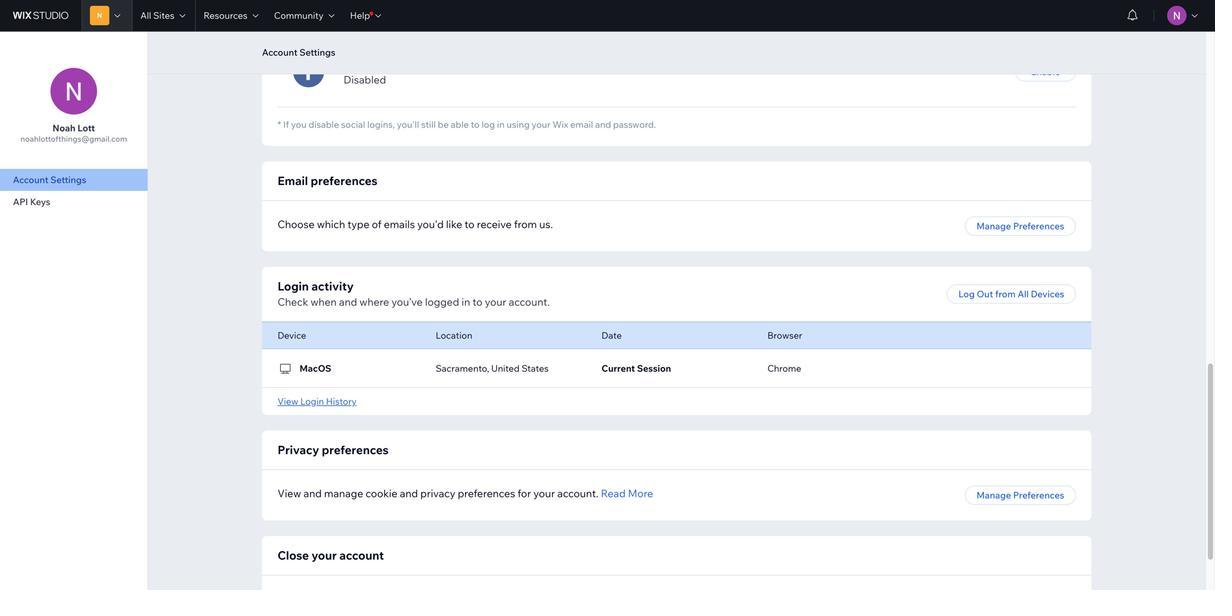 Task type: vqa. For each thing, say whether or not it's contained in the screenshot.
alert
no



Task type: locate. For each thing, give the bounding box(es) containing it.
account
[[262, 47, 298, 58], [13, 174, 48, 185]]

your right logged
[[485, 295, 506, 308]]

n
[[97, 11, 102, 19]]

from inside log out from all devices 'button'
[[995, 288, 1016, 300]]

settings down community
[[300, 47, 335, 58]]

enable button
[[1015, 62, 1076, 81]]

and left manage
[[304, 487, 322, 500]]

account settings down community
[[262, 47, 335, 58]]

preferences left for
[[458, 487, 515, 500]]

keys
[[30, 196, 50, 207]]

0 vertical spatial all
[[140, 10, 151, 21]]

account settings inside 'button'
[[262, 47, 335, 58]]

from
[[514, 218, 537, 231], [995, 288, 1016, 300]]

help
[[350, 10, 370, 21]]

your left wix
[[532, 119, 551, 130]]

1 manage preferences button from the top
[[965, 216, 1076, 236]]

sidebar element
[[0, 31, 148, 590]]

account settings up keys
[[13, 174, 86, 185]]

to
[[471, 119, 480, 130], [465, 218, 475, 231], [473, 295, 483, 308]]

account.
[[509, 295, 550, 308], [557, 487, 599, 500]]

1 horizontal spatial account
[[262, 47, 298, 58]]

settings up api keys link
[[50, 174, 86, 185]]

settings inside 'button'
[[300, 47, 335, 58]]

1 horizontal spatial from
[[995, 288, 1016, 300]]

0 vertical spatial in
[[497, 119, 505, 130]]

sacramento, united states
[[436, 363, 549, 374]]

all left 'sites' on the top left of page
[[140, 10, 151, 21]]

1 vertical spatial to
[[465, 218, 475, 231]]

account settings button
[[256, 43, 342, 62]]

all
[[140, 10, 151, 21], [1018, 288, 1029, 300]]

0 horizontal spatial from
[[514, 218, 537, 231]]

in right log
[[497, 119, 505, 130]]

all sites
[[140, 10, 174, 21]]

1 vertical spatial account settings
[[13, 174, 86, 185]]

check
[[278, 295, 308, 308]]

1 vertical spatial manage
[[977, 489, 1011, 501]]

type
[[348, 218, 370, 231]]

0 horizontal spatial settings
[[50, 174, 86, 185]]

0 vertical spatial manage
[[977, 220, 1011, 232]]

1 vertical spatial account
[[13, 174, 48, 185]]

manage preferences button for email preferences
[[965, 216, 1076, 236]]

1 horizontal spatial account settings
[[262, 47, 335, 58]]

0 vertical spatial manage preferences
[[977, 220, 1064, 232]]

your right for
[[533, 487, 555, 500]]

account up api keys
[[13, 174, 48, 185]]

you've
[[392, 295, 423, 308]]

receive
[[477, 218, 512, 231]]

united
[[491, 363, 520, 374]]

preferences up which
[[311, 173, 377, 188]]

2 manage preferences button from the top
[[965, 486, 1076, 505]]

0 vertical spatial account.
[[509, 295, 550, 308]]

all left devices on the right
[[1018, 288, 1029, 300]]

2 view from the top
[[278, 487, 301, 500]]

0 horizontal spatial account settings
[[13, 174, 86, 185]]

view
[[278, 396, 298, 407], [278, 487, 301, 500]]

2 preferences from the top
[[1013, 489, 1064, 501]]

us.
[[539, 218, 553, 231]]

privacy
[[278, 443, 319, 457]]

1 vertical spatial from
[[995, 288, 1016, 300]]

account settings
[[262, 47, 335, 58], [13, 174, 86, 185]]

choose which type of emails you'd like to receive from us.
[[278, 218, 553, 231]]

1 horizontal spatial all
[[1018, 288, 1029, 300]]

1 preferences from the top
[[1013, 220, 1064, 232]]

wix
[[553, 119, 568, 130]]

manage for email preferences
[[977, 220, 1011, 232]]

1 vertical spatial view
[[278, 487, 301, 500]]

0 horizontal spatial account
[[13, 174, 48, 185]]

email preferences
[[278, 173, 377, 188]]

preferences
[[1013, 220, 1064, 232], [1013, 489, 1064, 501]]

manage preferences button
[[965, 216, 1076, 236], [965, 486, 1076, 505]]

you
[[291, 119, 307, 130]]

1 vertical spatial preferences
[[1013, 489, 1064, 501]]

1 vertical spatial manage preferences
[[977, 489, 1064, 501]]

privacy
[[420, 487, 455, 500]]

social
[[341, 119, 365, 130]]

view inside view login history "button"
[[278, 396, 298, 407]]

out
[[977, 288, 993, 300]]

account inside 'button'
[[262, 47, 298, 58]]

account inside sidebar element
[[13, 174, 48, 185]]

1 horizontal spatial settings
[[300, 47, 335, 58]]

preferences
[[311, 173, 377, 188], [322, 443, 389, 457], [458, 487, 515, 500]]

0 vertical spatial login
[[278, 279, 309, 293]]

account
[[339, 548, 384, 563]]

0 horizontal spatial all
[[140, 10, 151, 21]]

macos
[[300, 363, 331, 374]]

which
[[317, 218, 345, 231]]

0 vertical spatial preferences
[[1013, 220, 1064, 232]]

help button
[[342, 0, 389, 31]]

still
[[421, 119, 436, 130]]

settings inside sidebar element
[[50, 174, 86, 185]]

account settings inside sidebar element
[[13, 174, 86, 185]]

to left log
[[471, 119, 480, 130]]

0 vertical spatial view
[[278, 396, 298, 407]]

more
[[628, 487, 653, 500]]

location
[[436, 330, 472, 341]]

from right 'out' on the right of page
[[995, 288, 1016, 300]]

current session
[[602, 363, 671, 374]]

1 view from the top
[[278, 396, 298, 407]]

your inside login activity check when and where you've logged in to your account.
[[485, 295, 506, 308]]

to right logged
[[473, 295, 483, 308]]

noahlottofthings@gmail.com
[[20, 134, 127, 144]]

2 manage preferences from the top
[[977, 489, 1064, 501]]

1 vertical spatial settings
[[50, 174, 86, 185]]

settings for account settings link
[[50, 174, 86, 185]]

1 manage preferences from the top
[[977, 220, 1064, 232]]

email
[[570, 119, 593, 130]]

2 vertical spatial to
[[473, 295, 483, 308]]

1 vertical spatial in
[[462, 295, 470, 308]]

0 vertical spatial account settings
[[262, 47, 335, 58]]

view down privacy
[[278, 487, 301, 500]]

login left history
[[300, 396, 324, 407]]

cookie
[[366, 487, 397, 500]]

browser
[[768, 330, 802, 341]]

login up check at the left of the page
[[278, 279, 309, 293]]

1 vertical spatial login
[[300, 396, 324, 407]]

api keys
[[13, 196, 50, 207]]

date
[[602, 330, 622, 341]]

in right logged
[[462, 295, 470, 308]]

0 vertical spatial manage preferences button
[[965, 216, 1076, 236]]

devices
[[1031, 288, 1064, 300]]

1 horizontal spatial account.
[[557, 487, 599, 500]]

manage preferences
[[977, 220, 1064, 232], [977, 489, 1064, 501]]

and
[[595, 119, 611, 130], [339, 295, 357, 308], [304, 487, 322, 500], [400, 487, 418, 500]]

account down community
[[262, 47, 298, 58]]

login
[[278, 279, 309, 293], [300, 396, 324, 407]]

1 manage from the top
[[977, 220, 1011, 232]]

account. inside login activity check when and where you've logged in to your account.
[[509, 295, 550, 308]]

session
[[637, 363, 671, 374]]

0 vertical spatial from
[[514, 218, 537, 231]]

noah lott noahlottofthings@gmail.com
[[20, 122, 127, 144]]

1 vertical spatial preferences
[[322, 443, 389, 457]]

to right like
[[465, 218, 475, 231]]

view login history button
[[278, 396, 357, 407]]

preferences up manage
[[322, 443, 389, 457]]

manage preferences for privacy preferences
[[977, 489, 1064, 501]]

0 vertical spatial preferences
[[311, 173, 377, 188]]

your
[[532, 119, 551, 130], [485, 295, 506, 308], [533, 487, 555, 500], [312, 548, 337, 563]]

0 horizontal spatial account.
[[509, 295, 550, 308]]

0 horizontal spatial in
[[462, 295, 470, 308]]

settings
[[300, 47, 335, 58], [50, 174, 86, 185]]

0 vertical spatial settings
[[300, 47, 335, 58]]

from left us.
[[514, 218, 537, 231]]

lott
[[78, 122, 95, 134]]

1 vertical spatial all
[[1018, 288, 1029, 300]]

1 vertical spatial manage preferences button
[[965, 486, 1076, 505]]

and down "activity"
[[339, 295, 357, 308]]

manage
[[977, 220, 1011, 232], [977, 489, 1011, 501]]

close
[[278, 548, 309, 563]]

view up privacy
[[278, 396, 298, 407]]

2 manage from the top
[[977, 489, 1011, 501]]

0 vertical spatial account
[[262, 47, 298, 58]]



Task type: describe. For each thing, give the bounding box(es) containing it.
history
[[326, 396, 357, 407]]

view login history
[[278, 396, 357, 407]]

able
[[451, 119, 469, 130]]

read more link
[[601, 486, 653, 501]]

read
[[601, 487, 626, 500]]

states
[[522, 363, 549, 374]]

account settings for account settings link
[[13, 174, 86, 185]]

view for view login history
[[278, 396, 298, 407]]

community
[[274, 10, 324, 21]]

device
[[278, 330, 306, 341]]

login inside "button"
[[300, 396, 324, 407]]

settings for account settings 'button'
[[300, 47, 335, 58]]

where
[[360, 295, 389, 308]]

and right email
[[595, 119, 611, 130]]

* if you disable social logins, you'll still be able to log in using your wix email and password.
[[278, 119, 656, 130]]

*
[[278, 119, 281, 130]]

login activity check when and where you've logged in to your account.
[[278, 279, 550, 308]]

chrome
[[768, 363, 801, 374]]

login inside login activity check when and where you've logged in to your account.
[[278, 279, 309, 293]]

current
[[602, 363, 635, 374]]

log out from all devices button
[[947, 284, 1076, 304]]

choose
[[278, 218, 315, 231]]

account for account settings link
[[13, 174, 48, 185]]

all inside log out from all devices 'button'
[[1018, 288, 1029, 300]]

you'll
[[397, 119, 419, 130]]

preferences for privacy preferences
[[322, 443, 389, 457]]

password.
[[613, 119, 656, 130]]

view and manage cookie and privacy preferences for your account. read more
[[278, 487, 653, 500]]

disabled
[[344, 73, 386, 86]]

2 vertical spatial preferences
[[458, 487, 515, 500]]

log
[[482, 119, 495, 130]]

logged
[[425, 295, 459, 308]]

close your account
[[278, 548, 384, 563]]

log out from all devices
[[959, 288, 1064, 300]]

when
[[311, 295, 337, 308]]

and inside login activity check when and where you've logged in to your account.
[[339, 295, 357, 308]]

0 vertical spatial to
[[471, 119, 480, 130]]

enable
[[1031, 66, 1060, 77]]

you'd
[[417, 218, 444, 231]]

preferences for email preferences
[[1013, 220, 1064, 232]]

privacy preferences
[[278, 443, 389, 457]]

activity
[[311, 279, 354, 293]]

be
[[438, 119, 449, 130]]

if
[[283, 119, 289, 130]]

like
[[446, 218, 462, 231]]

to inside login activity check when and where you've logged in to your account.
[[473, 295, 483, 308]]

of
[[372, 218, 382, 231]]

manage
[[324, 487, 363, 500]]

api keys link
[[0, 191, 148, 213]]

account for account settings 'button'
[[262, 47, 298, 58]]

1 vertical spatial account.
[[557, 487, 599, 500]]

disable
[[309, 119, 339, 130]]

for
[[518, 487, 531, 500]]

log
[[959, 288, 975, 300]]

in inside login activity check when and where you've logged in to your account.
[[462, 295, 470, 308]]

logins,
[[367, 119, 395, 130]]

view for view and manage cookie and privacy preferences for your account. read more
[[278, 487, 301, 500]]

email
[[278, 173, 308, 188]]

n button
[[82, 0, 132, 31]]

sacramento,
[[436, 363, 489, 374]]

manage preferences for email preferences
[[977, 220, 1064, 232]]

using
[[507, 119, 530, 130]]

manage preferences button for privacy preferences
[[965, 486, 1076, 505]]

preferences for email preferences
[[311, 173, 377, 188]]

1 horizontal spatial in
[[497, 119, 505, 130]]

resources
[[204, 10, 247, 21]]

account settings link
[[0, 169, 148, 191]]

sites
[[153, 10, 174, 21]]

emails
[[384, 218, 415, 231]]

your right close
[[312, 548, 337, 563]]

account settings for account settings 'button'
[[262, 47, 335, 58]]

noah
[[53, 122, 75, 134]]

preferences for privacy preferences
[[1013, 489, 1064, 501]]

manage for privacy preferences
[[977, 489, 1011, 501]]

api
[[13, 196, 28, 207]]

and right cookie
[[400, 487, 418, 500]]



